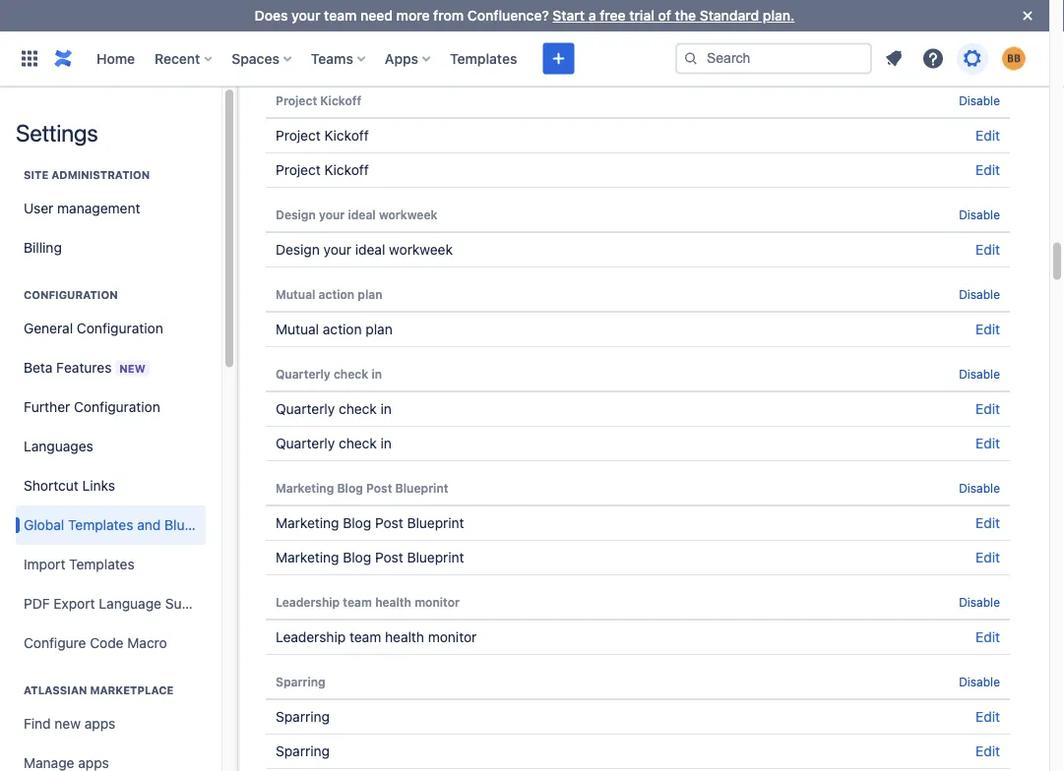 Task type: describe. For each thing, give the bounding box(es) containing it.
new
[[55, 716, 81, 732]]

help icon image
[[921, 47, 945, 70]]

free
[[600, 7, 626, 24]]

the
[[675, 7, 696, 24]]

settings icon image
[[961, 47, 984, 70]]

disable link for in
[[959, 367, 1000, 381]]

templates for global templates and blueprints
[[68, 517, 133, 534]]

import templates link
[[16, 545, 206, 585]]

3 edit link from the top
[[976, 162, 1000, 178]]

find
[[24, 716, 51, 732]]

mutual for edit
[[276, 321, 319, 338]]

ideal for disable
[[348, 208, 376, 221]]

general configuration link
[[16, 309, 206, 348]]

1 project kickoff from the top
[[276, 94, 361, 107]]

atlassian
[[24, 685, 87, 697]]

design for disable
[[276, 208, 316, 221]]

apps
[[84, 716, 115, 732]]

export
[[54, 596, 95, 612]]

banner containing home
[[0, 31, 1049, 87]]

start a free trial of the standard plan. link
[[553, 7, 795, 24]]

need
[[360, 7, 393, 24]]

2 quarterly check in from the top
[[276, 401, 392, 417]]

0 vertical spatial kickoff
[[320, 94, 361, 107]]

meeting for edit
[[325, 48, 377, 64]]

in for seventh edit link from the bottom of the page
[[381, 401, 392, 417]]

2 vertical spatial blog
[[343, 550, 371, 566]]

edit for fifth edit link from the top
[[976, 321, 1000, 338]]

site administration
[[24, 169, 150, 182]]

in for disable link for in
[[372, 367, 382, 381]]

0 vertical spatial your
[[291, 7, 320, 24]]

6 edit link from the top
[[976, 401, 1000, 417]]

templates inside global element
[[450, 50, 517, 66]]

home link
[[91, 43, 141, 74]]

1 sparring from the top
[[276, 675, 326, 689]]

weekly meeting notes for edit
[[276, 48, 416, 64]]

meeting for disable
[[321, 14, 368, 28]]

edit for second edit link from the bottom
[[976, 709, 1000, 725]]

weekly for edit
[[276, 48, 322, 64]]

plan for disable
[[358, 287, 382, 301]]

spaces
[[232, 50, 279, 66]]

disable link for notes
[[959, 14, 1000, 28]]

links
[[82, 478, 115, 494]]

2 marketing blog post blueprint from the top
[[276, 515, 464, 532]]

1 quarterly from the top
[[276, 367, 331, 381]]

0 vertical spatial blueprint
[[395, 481, 448, 495]]

global element
[[12, 31, 675, 86]]

site administration group
[[16, 148, 206, 274]]

2 sparring from the top
[[276, 709, 330, 725]]

0 vertical spatial post
[[366, 481, 392, 495]]

confluence?
[[467, 7, 549, 24]]

further configuration link
[[16, 388, 206, 427]]

1 vertical spatial blog
[[343, 515, 371, 532]]

configuration group
[[16, 268, 229, 669]]

Search field
[[675, 43, 872, 74]]

user
[[24, 200, 54, 217]]

8 edit link from the top
[[976, 515, 1000, 532]]

your profile and preferences image
[[1002, 47, 1026, 70]]

2 vertical spatial post
[[375, 550, 403, 566]]

more
[[396, 7, 430, 24]]

billing link
[[16, 228, 206, 268]]

new
[[119, 362, 146, 375]]

management
[[57, 200, 140, 217]]

edit for 7th edit link from the top
[[976, 436, 1000, 452]]

start
[[553, 7, 585, 24]]

0 vertical spatial configuration
[[24, 289, 118, 302]]

edit for 12th edit link from the top
[[976, 744, 1000, 760]]

spaces button
[[226, 43, 299, 74]]

features
[[56, 359, 112, 376]]

of
[[658, 7, 671, 24]]

appswitcher icon image
[[18, 47, 41, 70]]

mutual for disable
[[276, 287, 315, 301]]

shortcut
[[24, 478, 79, 494]]

further configuration
[[24, 399, 160, 415]]

configure code macro link
[[16, 624, 206, 663]]

2 disable from the top
[[959, 94, 1000, 107]]

disable link for health
[[959, 596, 1000, 609]]

0 vertical spatial team
[[324, 7, 357, 24]]

global
[[24, 517, 64, 534]]

disable for health
[[959, 596, 1000, 609]]

notes for edit
[[381, 48, 416, 64]]

weekly meeting notes for disable
[[276, 14, 404, 28]]

administration
[[51, 169, 150, 182]]

edit for 9th edit link from the bottom of the page
[[976, 242, 1000, 258]]

1 vertical spatial kickoff
[[324, 127, 369, 144]]

pdf export language support
[[24, 596, 216, 612]]

recent button
[[149, 43, 220, 74]]

user management
[[24, 200, 140, 217]]

leadership team health monitor for disable
[[276, 596, 460, 609]]

pdf
[[24, 596, 50, 612]]

beta
[[24, 359, 53, 376]]

does
[[255, 7, 288, 24]]

teams button
[[305, 43, 373, 74]]

design for edit
[[276, 242, 320, 258]]

trial
[[629, 7, 654, 24]]

disable for ideal
[[959, 208, 1000, 221]]

disable link for post
[[959, 481, 1000, 495]]

home
[[96, 50, 135, 66]]

in for 7th edit link from the top
[[381, 436, 392, 452]]

languages
[[24, 439, 93, 455]]

billing
[[24, 240, 62, 256]]

recent
[[155, 50, 200, 66]]

design your ideal workweek for edit
[[276, 242, 453, 258]]



Task type: locate. For each thing, give the bounding box(es) containing it.
health
[[375, 596, 411, 609], [385, 630, 424, 646]]

1 disable from the top
[[959, 14, 1000, 28]]

0 vertical spatial leadership team health monitor
[[276, 596, 460, 609]]

create content image
[[547, 47, 570, 70]]

health for edit
[[385, 630, 424, 646]]

1 mutual action plan from the top
[[276, 287, 382, 301]]

action for disable
[[319, 287, 355, 301]]

edit for seventh edit link from the bottom of the page
[[976, 401, 1000, 417]]

0 vertical spatial in
[[372, 367, 382, 381]]

leadership team health monitor
[[276, 596, 460, 609], [276, 630, 477, 646]]

3 marketing blog post blueprint from the top
[[276, 550, 464, 566]]

configuration up the 'general'
[[24, 289, 118, 302]]

templates link
[[444, 43, 523, 74]]

disable link for plan
[[959, 287, 1000, 301]]

8 disable from the top
[[959, 675, 1000, 689]]

2 vertical spatial configuration
[[74, 399, 160, 415]]

0 vertical spatial sparring
[[276, 675, 326, 689]]

action
[[319, 287, 355, 301], [323, 321, 362, 338]]

edit for 3rd edit link from the top of the page
[[976, 162, 1000, 178]]

action for edit
[[323, 321, 362, 338]]

0 vertical spatial weekly meeting notes
[[276, 14, 404, 28]]

0 vertical spatial workweek
[[379, 208, 438, 221]]

1 vertical spatial post
[[375, 515, 403, 532]]

2 vertical spatial marketing blog post blueprint
[[276, 550, 464, 566]]

disable for notes
[[959, 14, 1000, 28]]

3 disable link from the top
[[959, 208, 1000, 221]]

edit for ninth edit link from the top
[[976, 550, 1000, 566]]

3 project from the top
[[276, 162, 321, 178]]

2 design your ideal workweek from the top
[[276, 242, 453, 258]]

configuration up 'languages' link at left
[[74, 399, 160, 415]]

design your ideal workweek
[[276, 208, 438, 221], [276, 242, 453, 258]]

find new apps link
[[16, 705, 206, 744]]

8 edit from the top
[[976, 515, 1000, 532]]

2 project from the top
[[276, 127, 321, 144]]

2 vertical spatial quarterly
[[276, 436, 335, 452]]

2 project kickoff from the top
[[276, 127, 369, 144]]

8 disable link from the top
[[959, 675, 1000, 689]]

0 vertical spatial check
[[334, 367, 368, 381]]

0 vertical spatial mutual
[[276, 287, 315, 301]]

quarterly
[[276, 367, 331, 381], [276, 401, 335, 417], [276, 436, 335, 452]]

disable for post
[[959, 481, 1000, 495]]

2 disable link from the top
[[959, 94, 1000, 107]]

1 vertical spatial your
[[319, 208, 345, 221]]

health for disable
[[375, 596, 411, 609]]

2 vertical spatial in
[[381, 436, 392, 452]]

2 vertical spatial quarterly check in
[[276, 436, 392, 452]]

sparring
[[276, 675, 326, 689], [276, 709, 330, 725], [276, 744, 330, 760]]

1 leadership from the top
[[276, 596, 340, 609]]

1 vertical spatial sparring
[[276, 709, 330, 725]]

and
[[137, 517, 161, 534]]

1 disable link from the top
[[959, 14, 1000, 28]]

1 vertical spatial leadership team health monitor
[[276, 630, 477, 646]]

notes
[[371, 14, 404, 28], [381, 48, 416, 64]]

site
[[24, 169, 49, 182]]

0 vertical spatial marketing blog post blueprint
[[276, 481, 448, 495]]

0 vertical spatial weekly
[[276, 14, 318, 28]]

shortcut links
[[24, 478, 115, 494]]

kickoff
[[320, 94, 361, 107], [324, 127, 369, 144], [324, 162, 369, 178]]

4 disable from the top
[[959, 287, 1000, 301]]

standard
[[700, 7, 759, 24]]

1 edit link from the top
[[976, 48, 1000, 64]]

1 vertical spatial notes
[[381, 48, 416, 64]]

project for 3rd edit link from the top of the page
[[276, 162, 321, 178]]

1 vertical spatial weekly meeting notes
[[276, 48, 416, 64]]

1 vertical spatial plan
[[366, 321, 393, 338]]

global templates and blueprints link
[[16, 506, 229, 545]]

pdf export language support link
[[16, 585, 216, 624]]

blueprint
[[395, 481, 448, 495], [407, 515, 464, 532], [407, 550, 464, 566]]

1 vertical spatial quarterly
[[276, 401, 335, 417]]

disable for in
[[959, 367, 1000, 381]]

3 disable from the top
[[959, 208, 1000, 221]]

2 vertical spatial check
[[339, 436, 377, 452]]

1 vertical spatial team
[[343, 596, 372, 609]]

a
[[588, 7, 596, 24]]

in
[[372, 367, 382, 381], [381, 401, 392, 417], [381, 436, 392, 452]]

2 mutual from the top
[[276, 321, 319, 338]]

0 vertical spatial quarterly
[[276, 367, 331, 381]]

2 weekly meeting notes from the top
[[276, 48, 416, 64]]

monitor for disable
[[415, 596, 460, 609]]

meeting
[[321, 14, 368, 28], [325, 48, 377, 64]]

2 vertical spatial project kickoff
[[276, 162, 369, 178]]

design
[[276, 208, 316, 221], [276, 242, 320, 258]]

leadership for edit
[[276, 630, 346, 646]]

edit link
[[976, 48, 1000, 64], [976, 127, 1000, 144], [976, 162, 1000, 178], [976, 242, 1000, 258], [976, 321, 1000, 338], [976, 401, 1000, 417], [976, 436, 1000, 452], [976, 515, 1000, 532], [976, 550, 1000, 566], [976, 630, 1000, 646], [976, 709, 1000, 725], [976, 744, 1000, 760]]

further
[[24, 399, 70, 415]]

0 vertical spatial meeting
[[321, 14, 368, 28]]

disable
[[959, 14, 1000, 28], [959, 94, 1000, 107], [959, 208, 1000, 221], [959, 287, 1000, 301], [959, 367, 1000, 381], [959, 481, 1000, 495], [959, 596, 1000, 609], [959, 675, 1000, 689]]

team
[[324, 7, 357, 24], [343, 596, 372, 609], [349, 630, 381, 646]]

meeting up global element
[[321, 14, 368, 28]]

2 vertical spatial kickoff
[[324, 162, 369, 178]]

1 vertical spatial blueprint
[[407, 515, 464, 532]]

find new apps
[[24, 716, 115, 732]]

1 quarterly check in from the top
[[276, 367, 382, 381]]

0 vertical spatial marketing
[[276, 481, 334, 495]]

0 vertical spatial leadership
[[276, 596, 340, 609]]

project for second edit link from the top of the page
[[276, 127, 321, 144]]

apps
[[385, 50, 418, 66]]

leadership for disable
[[276, 596, 340, 609]]

blueprints
[[164, 517, 229, 534]]

languages link
[[16, 427, 206, 467]]

1 vertical spatial design
[[276, 242, 320, 258]]

marketing blog post blueprint
[[276, 481, 448, 495], [276, 515, 464, 532], [276, 550, 464, 566]]

ideal for edit
[[355, 242, 385, 258]]

configuration for general
[[77, 320, 163, 337]]

project kickoff
[[276, 94, 361, 107], [276, 127, 369, 144], [276, 162, 369, 178]]

project
[[276, 94, 317, 107], [276, 127, 321, 144], [276, 162, 321, 178]]

11 edit link from the top
[[976, 709, 1000, 725]]

mutual action plan for disable
[[276, 287, 382, 301]]

2 leadership team health monitor from the top
[[276, 630, 477, 646]]

weekly meeting notes down the need
[[276, 48, 416, 64]]

monitor
[[415, 596, 460, 609], [428, 630, 477, 646]]

11 edit from the top
[[976, 709, 1000, 725]]

banner
[[0, 31, 1049, 87]]

0 vertical spatial action
[[319, 287, 355, 301]]

notification icon image
[[882, 47, 906, 70]]

1 edit from the top
[[976, 48, 1000, 64]]

import
[[24, 557, 65, 573]]

blog
[[337, 481, 363, 495], [343, 515, 371, 532], [343, 550, 371, 566]]

from
[[433, 7, 464, 24]]

3 edit from the top
[[976, 162, 1000, 178]]

0 vertical spatial quarterly check in
[[276, 367, 382, 381]]

disable for plan
[[959, 287, 1000, 301]]

check
[[334, 367, 368, 381], [339, 401, 377, 417], [339, 436, 377, 452]]

1 marketing blog post blueprint from the top
[[276, 481, 448, 495]]

edit for second edit link from the top of the page
[[976, 127, 1000, 144]]

2 vertical spatial team
[[349, 630, 381, 646]]

mutual
[[276, 287, 315, 301], [276, 321, 319, 338]]

1 vertical spatial check
[[339, 401, 377, 417]]

1 vertical spatial mutual
[[276, 321, 319, 338]]

atlassian marketplace group
[[16, 663, 206, 772]]

mutual action plan for edit
[[276, 321, 393, 338]]

3 quarterly from the top
[[276, 436, 335, 452]]

plan.
[[763, 7, 795, 24]]

7 edit link from the top
[[976, 436, 1000, 452]]

apps button
[[379, 43, 438, 74]]

7 edit from the top
[[976, 436, 1000, 452]]

12 edit from the top
[[976, 744, 1000, 760]]

2 design from the top
[[276, 242, 320, 258]]

monitor for edit
[[428, 630, 477, 646]]

macro
[[127, 635, 167, 652]]

import templates
[[24, 557, 135, 573]]

0 vertical spatial design your ideal workweek
[[276, 208, 438, 221]]

weekly
[[276, 14, 318, 28], [276, 48, 322, 64]]

5 disable from the top
[[959, 367, 1000, 381]]

12 edit link from the top
[[976, 744, 1000, 760]]

meeting down the need
[[325, 48, 377, 64]]

1 vertical spatial mutual action plan
[[276, 321, 393, 338]]

1 project from the top
[[276, 94, 317, 107]]

2 vertical spatial blueprint
[[407, 550, 464, 566]]

plan
[[358, 287, 382, 301], [366, 321, 393, 338]]

7 disable from the top
[[959, 596, 1000, 609]]

marketing
[[276, 481, 334, 495], [276, 515, 339, 532], [276, 550, 339, 566]]

0 vertical spatial health
[[375, 596, 411, 609]]

6 disable from the top
[[959, 481, 1000, 495]]

1 vertical spatial project
[[276, 127, 321, 144]]

1 design from the top
[[276, 208, 316, 221]]

your for disable
[[319, 208, 345, 221]]

configuration up new
[[77, 320, 163, 337]]

0 vertical spatial plan
[[358, 287, 382, 301]]

1 leadership team health monitor from the top
[[276, 596, 460, 609]]

0 vertical spatial design
[[276, 208, 316, 221]]

6 disable link from the top
[[959, 481, 1000, 495]]

1 vertical spatial leadership
[[276, 630, 346, 646]]

2 vertical spatial your
[[323, 242, 351, 258]]

general configuration
[[24, 320, 163, 337]]

templates down links
[[68, 517, 133, 534]]

0 vertical spatial blog
[[337, 481, 363, 495]]

1 vertical spatial marketing blog post blueprint
[[276, 515, 464, 532]]

2 mutual action plan from the top
[[276, 321, 393, 338]]

atlassian marketplace
[[24, 685, 174, 697]]

design your ideal workweek for disable
[[276, 208, 438, 221]]

0 vertical spatial project
[[276, 94, 317, 107]]

3 marketing from the top
[[276, 550, 339, 566]]

2 quarterly from the top
[[276, 401, 335, 417]]

team for disable
[[343, 596, 372, 609]]

2 edit link from the top
[[976, 127, 1000, 144]]

weekly meeting notes up teams dropdown button
[[276, 14, 404, 28]]

disable link for ideal
[[959, 208, 1000, 221]]

global templates and blueprints
[[24, 517, 229, 534]]

1 vertical spatial meeting
[[325, 48, 377, 64]]

notes up apps
[[371, 14, 404, 28]]

0 vertical spatial monitor
[[415, 596, 460, 609]]

1 vertical spatial ideal
[[355, 242, 385, 258]]

3 project kickoff from the top
[[276, 162, 369, 178]]

4 edit from the top
[[976, 242, 1000, 258]]

1 mutual from the top
[[276, 287, 315, 301]]

notes down more
[[381, 48, 416, 64]]

workweek for disable
[[379, 208, 438, 221]]

templates for import templates
[[69, 557, 135, 573]]

1 weekly meeting notes from the top
[[276, 14, 404, 28]]

1 vertical spatial marketing
[[276, 515, 339, 532]]

code
[[90, 635, 124, 652]]

1 vertical spatial design your ideal workweek
[[276, 242, 453, 258]]

1 vertical spatial project kickoff
[[276, 127, 369, 144]]

leadership team health monitor for edit
[[276, 630, 477, 646]]

1 vertical spatial action
[[323, 321, 362, 338]]

configure code macro
[[24, 635, 167, 652]]

2 leadership from the top
[[276, 630, 346, 646]]

beta features new
[[24, 359, 146, 376]]

1 vertical spatial in
[[381, 401, 392, 417]]

weekly for disable
[[276, 14, 318, 28]]

ideal
[[348, 208, 376, 221], [355, 242, 385, 258]]

2 edit from the top
[[976, 127, 1000, 144]]

user management link
[[16, 189, 206, 228]]

team for edit
[[349, 630, 381, 646]]

shortcut links link
[[16, 467, 206, 506]]

1 vertical spatial health
[[385, 630, 424, 646]]

leadership
[[276, 596, 340, 609], [276, 630, 346, 646]]

collapse sidebar image
[[215, 96, 258, 136]]

4 edit link from the top
[[976, 242, 1000, 258]]

configure
[[24, 635, 86, 652]]

10 edit link from the top
[[976, 630, 1000, 646]]

templates
[[450, 50, 517, 66], [68, 517, 133, 534], [69, 557, 135, 573]]

1 vertical spatial monitor
[[428, 630, 477, 646]]

1 design your ideal workweek from the top
[[276, 208, 438, 221]]

2 marketing from the top
[[276, 515, 339, 532]]

1 vertical spatial templates
[[68, 517, 133, 534]]

5 edit link from the top
[[976, 321, 1000, 338]]

7 disable link from the top
[[959, 596, 1000, 609]]

5 edit from the top
[[976, 321, 1000, 338]]

2 vertical spatial templates
[[69, 557, 135, 573]]

5 disable link from the top
[[959, 367, 1000, 381]]

0 vertical spatial project kickoff
[[276, 94, 361, 107]]

workweek
[[379, 208, 438, 221], [389, 242, 453, 258]]

notes for disable
[[371, 14, 404, 28]]

search image
[[683, 51, 699, 66]]

edit for 8th edit link
[[976, 515, 1000, 532]]

weekly meeting notes
[[276, 14, 404, 28], [276, 48, 416, 64]]

2 vertical spatial project
[[276, 162, 321, 178]]

2 vertical spatial marketing
[[276, 550, 339, 566]]

10 edit from the top
[[976, 630, 1000, 646]]

configuration for further
[[74, 399, 160, 415]]

2 weekly from the top
[[276, 48, 322, 64]]

does your team need more from confluence? start a free trial of the standard plan.
[[255, 7, 795, 24]]

1 weekly from the top
[[276, 14, 318, 28]]

confluence image
[[51, 47, 75, 70], [51, 47, 75, 70]]

close image
[[1016, 4, 1040, 28]]

marketplace
[[90, 685, 174, 697]]

general
[[24, 320, 73, 337]]

edit
[[976, 48, 1000, 64], [976, 127, 1000, 144], [976, 162, 1000, 178], [976, 242, 1000, 258], [976, 321, 1000, 338], [976, 401, 1000, 417], [976, 436, 1000, 452], [976, 515, 1000, 532], [976, 550, 1000, 566], [976, 630, 1000, 646], [976, 709, 1000, 725], [976, 744, 1000, 760]]

teams
[[311, 50, 353, 66]]

2 vertical spatial sparring
[[276, 744, 330, 760]]

1 vertical spatial configuration
[[77, 320, 163, 337]]

0 vertical spatial templates
[[450, 50, 517, 66]]

plan for edit
[[366, 321, 393, 338]]

1 vertical spatial weekly
[[276, 48, 322, 64]]

templates up pdf export language support link
[[69, 557, 135, 573]]

9 edit from the top
[[976, 550, 1000, 566]]

project for second disable link
[[276, 94, 317, 107]]

0 vertical spatial mutual action plan
[[276, 287, 382, 301]]

0 vertical spatial ideal
[[348, 208, 376, 221]]

1 vertical spatial workweek
[[389, 242, 453, 258]]

edit for 1st edit link from the top
[[976, 48, 1000, 64]]

1 vertical spatial quarterly check in
[[276, 401, 392, 417]]

4 disable link from the top
[[959, 287, 1000, 301]]

your for edit
[[323, 242, 351, 258]]

0 vertical spatial notes
[[371, 14, 404, 28]]

language
[[99, 596, 161, 612]]

9 edit link from the top
[[976, 550, 1000, 566]]

6 edit from the top
[[976, 401, 1000, 417]]

post
[[366, 481, 392, 495], [375, 515, 403, 532], [375, 550, 403, 566]]

3 quarterly check in from the top
[[276, 436, 392, 452]]

settings
[[16, 119, 98, 147]]

support
[[165, 596, 216, 612]]

templates down confluence?
[[450, 50, 517, 66]]

workweek for edit
[[389, 242, 453, 258]]

disable link
[[959, 14, 1000, 28], [959, 94, 1000, 107], [959, 208, 1000, 221], [959, 287, 1000, 301], [959, 367, 1000, 381], [959, 481, 1000, 495], [959, 596, 1000, 609], [959, 675, 1000, 689]]

1 marketing from the top
[[276, 481, 334, 495]]

3 sparring from the top
[[276, 744, 330, 760]]

edit for third edit link from the bottom
[[976, 630, 1000, 646]]

quarterly check in
[[276, 367, 382, 381], [276, 401, 392, 417], [276, 436, 392, 452]]



Task type: vqa. For each thing, say whether or not it's contained in the screenshot.
the top SEARCH
no



